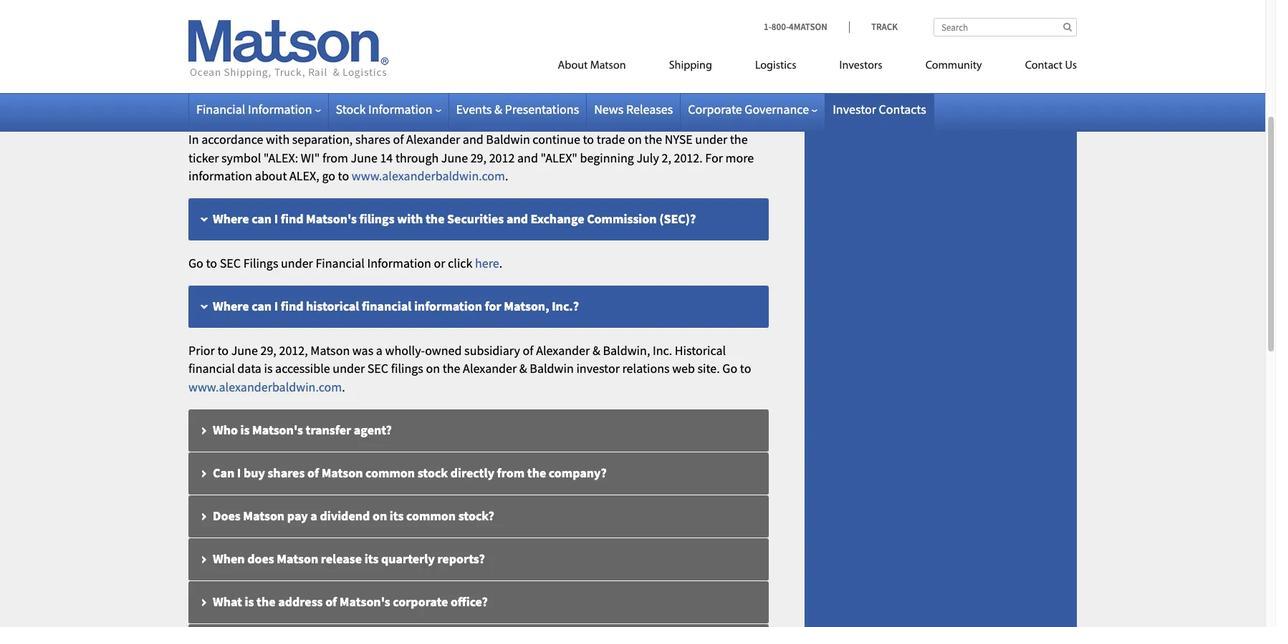 Task type: vqa. For each thing, say whether or not it's contained in the screenshot.
click in the Where can I find Matson's filings with the Securities and Exchange Commission (SEC)? tab panel
yes



Task type: locate. For each thing, give the bounding box(es) containing it.
matson's up go to sec filings under financial information or click here .
[[306, 211, 357, 227]]

governance
[[745, 101, 809, 118]]

under up 2012.
[[696, 131, 728, 148]]

0 vertical spatial baldwin,
[[563, 87, 614, 103]]

information inside in accordance with separation, shares of alexander and baldwin continue to trade on the nyse under the ticker symbol "alex: wi" from june 14 through june 29, 2012 and "alex" beginning july 2, 2012. for more information about alex, go to
[[189, 168, 253, 184]]

from down separation,
[[323, 149, 348, 166]]

sec inside prior to june 29, 2012, matson was a wholly-owned subsidiary of alexander & baldwin, inc. historical financial data is accessible under sec filings on the alexander & baldwin investor relations web site. go to www.alexanderbaldwin.com .
[[368, 361, 389, 377]]

& down the about
[[552, 87, 561, 103]]

& down subsidiary
[[520, 361, 527, 377]]

main
[[563, 7, 590, 23]]

symbol inside in accordance with separation, shares of alexander and baldwin continue to trade on the nyse under the ticker symbol "alex: wi" from june 14 through june 29, 2012 and "alex" beginning july 2, 2012. for more information about alex, go to
[[222, 149, 261, 166]]

0 horizontal spatial information
[[189, 168, 253, 184]]

contact us link
[[1004, 53, 1077, 82]]

1 vertical spatial financial
[[189, 361, 235, 377]]

1 horizontal spatial with
[[397, 211, 423, 227]]

1 horizontal spatial investors
[[840, 60, 883, 72]]

1 horizontal spatial matson's
[[691, 25, 738, 42]]

0 horizontal spatial nyse
[[344, 44, 372, 60]]

about
[[255, 168, 287, 184]]

0 horizontal spatial symbol
[[222, 149, 261, 166]]

2 find from the top
[[281, 298, 304, 314]]

www.alexanderbaldwin.com link inside where can i find historical financial information for matson, inc.? tab panel
[[189, 379, 342, 396]]

please down quote
[[301, 25, 336, 42]]

financial down prior
[[189, 361, 235, 377]]

0 vertical spatial sec
[[220, 255, 241, 272]]

where for where can i find historical financial information for matson, inc.?
[[213, 298, 249, 314]]

on
[[307, 44, 321, 60], [628, 131, 642, 148], [426, 361, 440, 377], [373, 508, 387, 525]]

www.alexanderbaldwin.com
[[352, 168, 505, 184], [189, 379, 342, 396]]

0 vertical spatial i
[[274, 211, 278, 227]]

0 horizontal spatial with
[[266, 131, 290, 148]]

0 horizontal spatial for
[[189, 7, 206, 23]]

1 vertical spatial where
[[213, 298, 249, 314]]

its
[[390, 508, 404, 525], [365, 551, 379, 568]]

. up transfer
[[342, 379, 345, 396]]

1 horizontal spatial financial
[[362, 298, 412, 314]]

filings inside prior to june 29, 2012, matson was a wholly-owned subsidiary of alexander & baldwin, inc. historical financial data is accessible under sec filings on the alexander & baldwin investor relations web site. go to www.alexanderbaldwin.com .
[[391, 361, 424, 377]]

2 horizontal spatial june
[[442, 149, 468, 166]]

1 horizontal spatial www.alexanderbaldwin.com link
[[352, 168, 505, 184]]

investors
[[593, 7, 642, 23], [840, 60, 883, 72]]

1 horizontal spatial click
[[633, 25, 658, 42]]

go inside prior to june 29, 2012, matson was a wholly-owned subsidiary of alexander & baldwin, inc. historical financial data is accessible under sec filings on the alexander & baldwin investor relations web site. go to www.alexanderbaldwin.com .
[[723, 361, 738, 377]]

with down www.alexanderbaldwin.com .
[[397, 211, 423, 227]]

news
[[594, 101, 624, 118]]

financial up historical
[[316, 255, 365, 272]]

events & presentations link
[[456, 101, 579, 118]]

1 vertical spatial information
[[414, 298, 482, 314]]

1 horizontal spatial 29,
[[471, 149, 487, 166]]

to inside "where can i find matson's filings with the securities and exchange commission (sec)?" tab panel
[[206, 255, 217, 272]]

does matson pay a dividend on its common stock?
[[213, 508, 495, 525]]

matson inside can i buy shares of matson common stock directly from the company? tab
[[322, 465, 363, 482]]

i down about
[[274, 211, 278, 227]]

matson's inside ". matson's common stock trades on the nyse under the ticker symbol "matx.""
[[691, 25, 738, 42]]

1 vertical spatial with
[[397, 211, 423, 227]]

stock,
[[441, 7, 473, 23]]

14
[[380, 149, 393, 166]]

or right page
[[673, 7, 685, 23]]

1 vertical spatial stock
[[336, 101, 366, 118]]

to right site.
[[740, 361, 752, 377]]

0 vertical spatial a
[[209, 7, 215, 23]]

delayed
[[218, 7, 261, 23]]

1 vertical spatial from
[[497, 465, 525, 482]]

on inside in accordance with separation, shares of alexander and baldwin continue to trade on the nyse under the ticker symbol "alex: wi" from june 14 through june 29, 2012 and "alex" beginning july 2, 2012. for more information about alex, go to
[[628, 131, 642, 148]]

corporate governance
[[688, 101, 809, 118]]

0 horizontal spatial 29,
[[261, 342, 277, 359]]

1 horizontal spatial stock
[[520, 25, 550, 42]]

june up data
[[231, 342, 258, 359]]

click left here at the top left of the page
[[448, 255, 473, 272]]

2 horizontal spatial a
[[376, 342, 383, 359]]

matson left pay
[[243, 508, 285, 525]]

0 vertical spatial financial
[[196, 101, 245, 118]]

of
[[327, 7, 338, 23], [350, 87, 361, 103], [393, 131, 404, 148], [523, 342, 534, 359], [308, 465, 319, 482], [326, 594, 337, 611]]

filings up go to sec filings under financial information or click here .
[[360, 211, 395, 227]]

www.alexanderbaldwin.com down data
[[189, 379, 342, 396]]

track
[[872, 21, 898, 33]]

of up separation,
[[350, 87, 361, 103]]

0 vertical spatial stock
[[239, 44, 268, 60]]

prices,
[[263, 25, 299, 42]]

matson's inside tab
[[306, 211, 357, 227]]

matson inside about matson link
[[591, 60, 626, 72]]

can
[[213, 465, 235, 482]]

investor
[[833, 101, 877, 118]]

matson's down the 'historic'
[[364, 87, 415, 103]]

0 vertical spatial find
[[281, 211, 304, 227]]

go
[[513, 7, 526, 23], [339, 25, 352, 42], [322, 168, 335, 184]]

the inside tab
[[426, 211, 445, 227]]

is inside what is the address of matson's corporate office? tab
[[245, 594, 254, 611]]

any
[[646, 87, 667, 103]]

where can i find historical financial information for matson, inc.? tab panel
[[189, 342, 769, 397]]

information inside "where can i find matson's filings with the securities and exchange commission (sec)?" tab panel
[[367, 255, 432, 272]]

click inside the . for historic share prices, please go to historic price lookup under stock information or click
[[633, 25, 658, 42]]

800-
[[772, 21, 789, 33]]

nyse inside in accordance with separation, shares of alexander and baldwin continue to trade on the nyse under the ticker symbol "alex: wi" from june 14 through june 29, 2012 and "alex" beginning july 2, 2012. for more information about alex, go to
[[665, 131, 693, 148]]

does up the when
[[213, 508, 241, 525]]

0 vertical spatial www.alexanderbaldwin.com
[[352, 168, 505, 184]]

baldwin
[[486, 131, 530, 148], [530, 361, 574, 377]]

0 vertical spatial investors
[[593, 7, 642, 23]]

2 horizontal spatial or
[[673, 7, 685, 23]]

information up "alex:
[[248, 101, 312, 118]]

tab
[[189, 625, 769, 628]]

Search search field
[[934, 18, 1077, 37]]

under down was
[[333, 361, 365, 377]]

None search field
[[934, 18, 1077, 37]]

investor
[[577, 361, 620, 377]]

stock inside tab
[[418, 465, 448, 482]]

0 vertical spatial www.alexanderbaldwin.com link
[[352, 168, 505, 184]]

contact us
[[1026, 60, 1077, 72]]

1 vertical spatial ticker
[[189, 149, 219, 166]]

. inside does the common stock of matson's predecessor, alexander & baldwin, have any value? tab panel
[[505, 168, 509, 184]]

its up quarterly
[[390, 508, 404, 525]]

where
[[213, 211, 249, 227], [213, 298, 249, 314]]

please inside the . for historic share prices, please go to historic price lookup under stock information or click
[[301, 25, 336, 42]]

1 vertical spatial can
[[252, 298, 272, 314]]

information up where can i find historical financial information for matson, inc.?
[[367, 255, 432, 272]]

shares
[[356, 131, 391, 148], [268, 465, 305, 482]]

financial inside tab
[[362, 298, 412, 314]]

click down page
[[633, 25, 658, 42]]

shares right buy
[[268, 465, 305, 482]]

does inside tab
[[213, 508, 241, 525]]

2 vertical spatial go
[[322, 168, 335, 184]]

stock inside the . for historic share prices, please go to historic price lookup under stock information or click
[[520, 25, 550, 42]]

investors left page
[[593, 7, 642, 23]]

"matx."
[[505, 44, 547, 60]]

stock up separation,
[[317, 87, 347, 103]]

can
[[252, 211, 272, 227], [252, 298, 272, 314]]

2 vertical spatial is
[[245, 594, 254, 611]]

1 horizontal spatial symbol
[[463, 44, 502, 60]]

the left company? on the bottom left of page
[[527, 465, 546, 482]]

common inside can i buy shares of matson common stock directly from the company? tab
[[366, 465, 415, 482]]

ticker down lookup
[[430, 44, 460, 60]]

of inside prior to june 29, 2012, matson was a wholly-owned subsidiary of alexander & baldwin, inc. historical financial data is accessible under sec filings on the alexander & baldwin investor relations web site. go to www.alexanderbaldwin.com .
[[523, 342, 534, 359]]

please up lookup
[[475, 7, 510, 23]]

0 vertical spatial shares
[[356, 131, 391, 148]]

financial information
[[196, 101, 312, 118]]

0 horizontal spatial click
[[448, 255, 473, 272]]

quote
[[293, 7, 324, 23]]

2 can from the top
[[252, 298, 272, 314]]

under inside in accordance with separation, shares of alexander and baldwin continue to trade on the nyse under the ticker symbol "alex: wi" from june 14 through june 29, 2012 and "alex" beginning july 2, 2012. for more information about alex, go to
[[696, 131, 728, 148]]

2012.
[[674, 149, 703, 166]]

. inside prior to june 29, 2012, matson was a wholly-owned subsidiary of alexander & baldwin, inc. historical financial data is accessible under sec filings on the alexander & baldwin investor relations web site. go to www.alexanderbaldwin.com .
[[342, 379, 345, 396]]

1 horizontal spatial sec
[[368, 361, 389, 377]]

1-800-4matson link
[[764, 21, 849, 33]]

1 horizontal spatial ticker
[[430, 44, 460, 60]]

under inside "where can i find matson's filings with the securities and exchange commission (sec)?" tab panel
[[281, 255, 313, 272]]

www.alexanderbaldwin.com inside does the common stock of matson's predecessor, alexander & baldwin, have any value? tab panel
[[352, 168, 505, 184]]

subsidiary
[[465, 342, 520, 359]]

1 vertical spatial baldwin,
[[603, 342, 650, 359]]

under right filings
[[281, 255, 313, 272]]

financial up wholly-
[[362, 298, 412, 314]]

1 horizontal spatial go
[[339, 25, 352, 42]]

. inside ". matson's common stock trades on the nyse under the ticker symbol "matx.""
[[685, 25, 688, 42]]

1 vertical spatial symbol
[[222, 149, 261, 166]]

1 vertical spatial sec
[[368, 361, 389, 377]]

on right trades
[[307, 44, 321, 60]]

go inside "where can i find matson's filings with the securities and exchange commission (sec)?" tab panel
[[189, 255, 204, 272]]

1-
[[764, 21, 772, 33]]

its right 'release'
[[365, 551, 379, 568]]

filings
[[360, 211, 395, 227], [391, 361, 424, 377]]

of right quote
[[327, 7, 338, 23]]

ticker down in on the top of the page
[[189, 149, 219, 166]]

2 where from the top
[[213, 298, 249, 314]]

with inside in accordance with separation, shares of alexander and baldwin continue to trade on the nyse under the ticker symbol "alex: wi" from june 14 through june 29, 2012 and "alex" beginning july 2, 2012. for more information about alex, go to
[[266, 131, 290, 148]]

stock inside tab
[[317, 87, 347, 103]]

stock left directly
[[418, 465, 448, 482]]

1 vertical spatial does
[[213, 508, 241, 525]]

events & presentations
[[456, 101, 579, 118]]

does inside tab
[[213, 87, 241, 103]]

june
[[351, 149, 378, 166], [442, 149, 468, 166], [231, 342, 258, 359]]

matson up dividend
[[322, 465, 363, 482]]

0 vertical spatial its
[[390, 508, 404, 525]]

1 horizontal spatial its
[[390, 508, 404, 525]]

. up for
[[500, 255, 503, 272]]

page
[[644, 7, 670, 23]]

of inside tab
[[350, 87, 361, 103]]

matson,
[[504, 298, 550, 314]]

how can i find out the current price of matson's common stock? tab panel
[[189, 6, 769, 61]]

for up historic
[[189, 7, 206, 23]]

www.alexanderbaldwin.com link down data
[[189, 379, 342, 396]]

29, inside prior to june 29, 2012, matson was a wholly-owned subsidiary of alexander & baldwin, inc. historical financial data is accessible under sec filings on the alexander & baldwin investor relations web site. go to www.alexanderbaldwin.com .
[[261, 342, 277, 359]]

1 horizontal spatial from
[[497, 465, 525, 482]]

0 vertical spatial matson's
[[340, 7, 387, 23]]

0 vertical spatial baldwin
[[486, 131, 530, 148]]

information inside tab
[[414, 298, 482, 314]]

stock up separation,
[[336, 101, 366, 118]]

0 horizontal spatial go
[[189, 255, 204, 272]]

1 vertical spatial shares
[[268, 465, 305, 482]]

. down 2012
[[505, 168, 509, 184]]

logistics
[[756, 60, 797, 72]]

0 vertical spatial can
[[252, 211, 272, 227]]

0 vertical spatial from
[[323, 149, 348, 166]]

shares inside in accordance with separation, shares of alexander and baldwin continue to trade on the nyse under the ticker symbol "alex: wi" from june 14 through june 29, 2012 and "alex" beginning july 2, 2012. for more information about alex, go to
[[356, 131, 391, 148]]

1 vertical spatial www.alexanderbaldwin.com link
[[189, 379, 342, 396]]

1 does from the top
[[213, 87, 241, 103]]

june inside prior to june 29, 2012, matson was a wholly-owned subsidiary of alexander & baldwin, inc. historical financial data is accessible under sec filings on the alexander & baldwin investor relations web site. go to www.alexanderbaldwin.com .
[[231, 342, 258, 359]]

about matson
[[558, 60, 626, 72]]

1 vertical spatial go
[[723, 361, 738, 377]]

1 vertical spatial investors
[[840, 60, 883, 72]]

go left the 'historic'
[[339, 25, 352, 42]]

and left exchange
[[507, 211, 528, 227]]

1 where from the top
[[213, 211, 249, 227]]

alexander inside tab
[[492, 87, 549, 103]]

0 horizontal spatial its
[[365, 551, 379, 568]]

0 horizontal spatial financial
[[189, 361, 235, 377]]

matson's up the 'historic'
[[340, 7, 387, 23]]

matson's
[[364, 87, 415, 103], [306, 211, 357, 227], [252, 422, 303, 439], [340, 594, 390, 611]]

where can i find matson's filings with the securities and exchange commission (sec)?
[[213, 211, 696, 227]]

matson
[[591, 60, 626, 72], [311, 342, 350, 359], [322, 465, 363, 482], [243, 508, 285, 525], [277, 551, 318, 568]]

investors down track link
[[840, 60, 883, 72]]

0 horizontal spatial investors
[[593, 7, 642, 23]]

financial inside prior to june 29, 2012, matson was a wholly-owned subsidiary of alexander & baldwin, inc. historical financial data is accessible under sec filings on the alexander & baldwin investor relations web site. go to www.alexanderbaldwin.com .
[[189, 361, 235, 377]]

contacts
[[879, 101, 927, 118]]

wi"
[[301, 149, 320, 166]]

with
[[266, 131, 290, 148], [397, 211, 423, 227]]

0 horizontal spatial financial
[[196, 101, 245, 118]]

for inside the . for historic share prices, please go to historic price lookup under stock information or click
[[744, 7, 762, 23]]

1 vertical spatial is
[[241, 422, 250, 439]]

does
[[213, 87, 241, 103], [213, 508, 241, 525]]

financial up accordance
[[196, 101, 245, 118]]

can down about
[[252, 211, 272, 227]]

under down the 'historic'
[[374, 44, 407, 60]]

2 does from the top
[[213, 508, 241, 525]]

1 horizontal spatial a
[[311, 508, 317, 525]]

www.alexanderbaldwin.com link inside does the common stock of matson's predecessor, alexander & baldwin, have any value? tab panel
[[352, 168, 505, 184]]

where up filings
[[213, 211, 249, 227]]

for a delayed price quote of matson's common stock, please go to the main investors page or click
[[189, 7, 714, 23]]

0 vertical spatial where
[[213, 211, 249, 227]]

to left the 'historic'
[[355, 25, 366, 42]]

0 vertical spatial go
[[189, 255, 204, 272]]

on inside tab
[[373, 508, 387, 525]]

investors inside how can i find out the current price of matson's common stock? tab panel
[[593, 7, 642, 23]]

2012,
[[279, 342, 308, 359]]

1 can from the top
[[252, 211, 272, 227]]

1 horizontal spatial shares
[[356, 131, 391, 148]]

the
[[542, 7, 560, 23], [324, 44, 341, 60], [409, 44, 427, 60], [243, 87, 262, 103], [645, 131, 663, 148], [730, 131, 748, 148], [426, 211, 445, 227], [443, 361, 461, 377], [527, 465, 546, 482], [257, 594, 276, 611]]

29, left 2012
[[471, 149, 487, 166]]

1 horizontal spatial financial
[[316, 255, 365, 272]]

quarterly
[[381, 551, 435, 568]]

www.alexanderbaldwin.com link down "through"
[[352, 168, 505, 184]]

stock inside ". matson's common stock trades on the nyse under the ticker symbol "matx.""
[[239, 44, 268, 60]]

sec down was
[[368, 361, 389, 377]]

click right page
[[687, 7, 712, 23]]

information down the main
[[553, 25, 617, 42]]

site.
[[698, 361, 720, 377]]

1 vertical spatial matson's
[[691, 25, 738, 42]]

on down owned on the bottom of the page
[[426, 361, 440, 377]]

stock
[[520, 25, 550, 42], [336, 101, 366, 118]]

where down filings
[[213, 298, 249, 314]]

matson inside prior to june 29, 2012, matson was a wholly-owned subsidiary of alexander & baldwin, inc. historical financial data is accessible under sec filings on the alexander & baldwin investor relations web site. go to www.alexanderbaldwin.com .
[[311, 342, 350, 359]]

2 horizontal spatial go
[[513, 7, 526, 23]]

can down filings
[[252, 298, 272, 314]]

www.alexanderbaldwin.com down "through"
[[352, 168, 505, 184]]

for left the "1-"
[[744, 7, 762, 23]]

is inside who is matson's transfer agent? tab
[[241, 422, 250, 439]]

common left stock? on the bottom of page
[[407, 508, 456, 525]]

1 horizontal spatial for
[[706, 149, 723, 166]]

matson left was
[[311, 342, 350, 359]]

find left historical
[[281, 298, 304, 314]]

buy
[[244, 465, 265, 482]]

1 horizontal spatial please
[[475, 7, 510, 23]]

on up july
[[628, 131, 642, 148]]

find for historical
[[281, 298, 304, 314]]

1 horizontal spatial stock
[[317, 87, 347, 103]]

0 vertical spatial symbol
[[463, 44, 502, 60]]

common down agent? at left bottom
[[366, 465, 415, 482]]

0 vertical spatial filings
[[360, 211, 395, 227]]

can i buy shares of matson common stock directly from the company?
[[213, 465, 607, 482]]

2 vertical spatial click
[[448, 255, 473, 272]]

click
[[687, 7, 712, 23], [633, 25, 658, 42], [448, 255, 473, 272]]

a up historic
[[209, 7, 215, 23]]

1 vertical spatial click
[[633, 25, 658, 42]]

0 horizontal spatial www.alexanderbaldwin.com link
[[189, 379, 342, 396]]

on right dividend
[[373, 508, 387, 525]]

www.alexanderbaldwin.com .
[[352, 168, 509, 184]]

2 horizontal spatial stock
[[418, 465, 448, 482]]

2 vertical spatial stock
[[418, 465, 448, 482]]

historical
[[306, 298, 360, 314]]

baldwin, inside tab
[[563, 87, 614, 103]]

sec left filings
[[220, 255, 241, 272]]

1 vertical spatial financial
[[316, 255, 365, 272]]

nyse inside ". matson's common stock trades on the nyse under the ticker symbol "matx.""
[[344, 44, 372, 60]]

price
[[263, 7, 290, 23]]

0 vertical spatial is
[[264, 361, 273, 377]]

when does matson release its quarterly reports? tab
[[189, 539, 769, 582]]

is right what
[[245, 594, 254, 611]]

2 vertical spatial or
[[434, 255, 446, 272]]

www.alexanderbaldwin.com link
[[352, 168, 505, 184], [189, 379, 342, 396]]

to left filings
[[206, 255, 217, 272]]

go right alex,
[[322, 168, 335, 184]]

0 horizontal spatial shares
[[268, 465, 305, 482]]

to right prior
[[218, 342, 229, 359]]

can i buy shares of matson common stock directly from the company? tab
[[189, 453, 769, 496]]

2 horizontal spatial for
[[744, 7, 762, 23]]

lookup
[[442, 25, 483, 42]]

does up accordance
[[213, 87, 241, 103]]

0 vertical spatial financial
[[362, 298, 412, 314]]

2 horizontal spatial click
[[687, 7, 712, 23]]

or up about matson
[[619, 25, 631, 42]]

information up owned on the bottom of the page
[[414, 298, 482, 314]]

presentations
[[505, 101, 579, 118]]

search image
[[1064, 22, 1072, 32]]

information
[[553, 25, 617, 42], [248, 101, 312, 118], [368, 101, 433, 118], [367, 255, 432, 272]]

0 horizontal spatial from
[[323, 149, 348, 166]]

is
[[264, 361, 273, 377], [241, 422, 250, 439], [245, 594, 254, 611]]

nyse up 2012.
[[665, 131, 693, 148]]

of down who is matson's transfer agent?
[[308, 465, 319, 482]]

information down accordance
[[189, 168, 253, 184]]

common down trades
[[265, 87, 314, 103]]

stock for of
[[317, 87, 347, 103]]

stock up ""matx.""
[[520, 25, 550, 42]]

0 vertical spatial click
[[687, 7, 712, 23]]

baldwin up 2012
[[486, 131, 530, 148]]

&
[[552, 87, 561, 103], [495, 101, 502, 118], [593, 342, 601, 359], [520, 361, 527, 377]]

1 vertical spatial nyse
[[665, 131, 693, 148]]

is right who
[[241, 422, 250, 439]]

0 vertical spatial nyse
[[344, 44, 372, 60]]

0 horizontal spatial june
[[231, 342, 258, 359]]

under
[[485, 25, 517, 42], [374, 44, 407, 60], [696, 131, 728, 148], [281, 255, 313, 272], [333, 361, 365, 377]]

nyse down the 'historic'
[[344, 44, 372, 60]]

. matson's common stock trades on the nyse under the ticker symbol "matx."
[[189, 25, 738, 60]]

stock down share
[[239, 44, 268, 60]]

community link
[[904, 53, 1004, 82]]

inc.?
[[552, 298, 579, 314]]

filings down wholly-
[[391, 361, 424, 377]]

what is the address of matson's corporate office?
[[213, 594, 488, 611]]

here
[[475, 255, 500, 272]]

under up ""matx.""
[[485, 25, 517, 42]]

1 find from the top
[[281, 211, 304, 227]]

is for the
[[245, 594, 254, 611]]

of right subsidiary
[[523, 342, 534, 359]]

1 vertical spatial 29,
[[261, 342, 277, 359]]

about
[[558, 60, 588, 72]]

0 horizontal spatial stock
[[239, 44, 268, 60]]

1 vertical spatial baldwin
[[530, 361, 574, 377]]



Task type: describe. For each thing, give the bounding box(es) containing it.
investor contacts link
[[833, 101, 927, 118]]

does for does the common stock of matson's predecessor, alexander & baldwin, have any value?
[[213, 87, 241, 103]]

shares inside can i buy shares of matson common stock directly from the company? tab
[[268, 465, 305, 482]]

here link
[[475, 255, 500, 272]]

or inside the . for historic share prices, please go to historic price lookup under stock information or click
[[619, 25, 631, 42]]

0 vertical spatial or
[[673, 7, 685, 23]]

the up july
[[645, 131, 663, 148]]

historical
[[675, 342, 726, 359]]

contact
[[1026, 60, 1063, 72]]

predecessor,
[[417, 87, 489, 103]]

matson inside when does matson release its quarterly reports? tab
[[277, 551, 318, 568]]

ticker inside ". matson's common stock trades on the nyse under the ticker symbol "matx.""
[[430, 44, 460, 60]]

on inside prior to june 29, 2012, matson was a wholly-owned subsidiary of alexander & baldwin, inc. historical financial data is accessible under sec filings on the alexander & baldwin investor relations web site. go to www.alexanderbaldwin.com .
[[426, 361, 440, 377]]

company?
[[549, 465, 607, 482]]

. inside "where can i find matson's filings with the securities and exchange commission (sec)?" tab panel
[[500, 255, 503, 272]]

securities
[[447, 211, 504, 227]]

of inside in accordance with separation, shares of alexander and baldwin continue to trade on the nyse under the ticker symbol "alex: wi" from june 14 through june 29, 2012 and "alex" beginning july 2, 2012. for more information about alex, go to
[[393, 131, 404, 148]]

address
[[278, 594, 323, 611]]

& right events
[[495, 101, 502, 118]]

& up the investor
[[593, 342, 601, 359]]

owned
[[425, 342, 462, 359]]

matson's down when does matson release its quarterly reports?
[[340, 594, 390, 611]]

investors inside top menu navigation
[[840, 60, 883, 72]]

trades
[[270, 44, 304, 60]]

was
[[353, 342, 374, 359]]

. inside the . for historic share prices, please go to historic price lookup under stock information or click
[[739, 7, 742, 23]]

29, inside in accordance with separation, shares of alexander and baldwin continue to trade on the nyse under the ticker symbol "alex: wi" from june 14 through june 29, 2012 and "alex" beginning july 2, 2012. for more information about alex, go to
[[471, 149, 487, 166]]

office?
[[451, 594, 488, 611]]

top menu navigation
[[494, 53, 1077, 82]]

matson's inside tab
[[364, 87, 415, 103]]

i inside tab
[[237, 465, 241, 482]]

and inside tab
[[507, 211, 528, 227]]

symbol inside ". matson's common stock trades on the nyse under the ticker symbol "matx.""
[[463, 44, 502, 60]]

to left trade
[[583, 131, 594, 148]]

what
[[213, 594, 242, 611]]

www.alexanderbaldwin.com link for to
[[189, 379, 342, 396]]

baldwin inside prior to june 29, 2012, matson was a wholly-owned subsidiary of alexander & baldwin, inc. historical financial data is accessible under sec filings on the alexander & baldwin investor relations web site. go to www.alexanderbaldwin.com .
[[530, 361, 574, 377]]

to right alex,
[[338, 168, 349, 184]]

go inside the . for historic share prices, please go to historic price lookup under stock information or click
[[339, 25, 352, 42]]

prior to june 29, 2012, matson was a wholly-owned subsidiary of alexander & baldwin, inc. historical financial data is accessible under sec filings on the alexander & baldwin investor relations web site. go to www.alexanderbaldwin.com .
[[189, 342, 752, 396]]

does the common stock of matson's predecessor, alexander & baldwin, have any value? tab panel
[[189, 130, 769, 186]]

the down quote
[[324, 44, 341, 60]]

common up price
[[390, 7, 438, 23]]

can for historical
[[252, 298, 272, 314]]

baldwin inside in accordance with separation, shares of alexander and baldwin continue to trade on the nyse under the ticker symbol "alex: wi" from june 14 through june 29, 2012 and "alex" beginning july 2, 2012. for more information about alex, go to
[[486, 131, 530, 148]]

reports?
[[438, 551, 485, 568]]

where for where can i find matson's filings with the securities and exchange commission (sec)?
[[213, 211, 249, 227]]

www.alexanderbaldwin.com inside prior to june 29, 2012, matson was a wholly-owned subsidiary of alexander & baldwin, inc. historical financial data is accessible under sec filings on the alexander & baldwin investor relations web site. go to www.alexanderbaldwin.com .
[[189, 379, 342, 396]]

can for matson's
[[252, 211, 272, 227]]

is for matson's
[[241, 422, 250, 439]]

inc.
[[653, 342, 673, 359]]

stock information link
[[336, 101, 441, 118]]

information inside the . for historic share prices, please go to historic price lookup under stock information or click
[[553, 25, 617, 42]]

corporate governance link
[[688, 101, 818, 118]]

1 horizontal spatial june
[[351, 149, 378, 166]]

0 vertical spatial go
[[513, 7, 526, 23]]

from inside in accordance with separation, shares of alexander and baldwin continue to trade on the nyse under the ticker symbol "alex: wi" from june 14 through june 29, 2012 and "alex" beginning july 2, 2012. for more information about alex, go to
[[323, 149, 348, 166]]

of right address
[[326, 594, 337, 611]]

the left the main
[[542, 7, 560, 23]]

what is the address of matson's corporate office? tab
[[189, 582, 769, 625]]

i for historical
[[274, 298, 278, 314]]

for
[[485, 298, 502, 314]]

where can i find historical financial information for matson, inc.? tab
[[189, 286, 769, 329]]

events
[[456, 101, 492, 118]]

financial inside "where can i find matson's filings with the securities and exchange commission (sec)?" tab panel
[[316, 255, 365, 272]]

does for does matson pay a dividend on its common stock?
[[213, 508, 241, 525]]

filings inside tab
[[360, 211, 395, 227]]

under inside prior to june 29, 2012, matson was a wholly-owned subsidiary of alexander & baldwin, inc. historical financial data is accessible under sec filings on the alexander & baldwin investor relations web site. go to www.alexanderbaldwin.com .
[[333, 361, 365, 377]]

price
[[413, 25, 440, 42]]

exchange
[[531, 211, 585, 227]]

community
[[926, 60, 983, 72]]

news releases link
[[594, 101, 673, 118]]

when does matson release its quarterly reports?
[[213, 551, 485, 568]]

matson's up buy
[[252, 422, 303, 439]]

sec inside tab panel
[[220, 255, 241, 272]]

0 horizontal spatial matson's
[[340, 7, 387, 23]]

the up more
[[730, 131, 748, 148]]

alexander up the investor
[[536, 342, 590, 359]]

wholly-
[[385, 342, 425, 359]]

releases
[[627, 101, 673, 118]]

(sec)?
[[660, 211, 696, 227]]

on inside ". matson's common stock trades on the nyse under the ticker symbol "matx.""
[[307, 44, 321, 60]]

investor contacts
[[833, 101, 927, 118]]

does
[[247, 551, 274, 568]]

the left address
[[257, 594, 276, 611]]

relations
[[623, 361, 670, 377]]

common inside does matson pay a dividend on its common stock? tab
[[407, 508, 456, 525]]

in accordance with separation, shares of alexander and baldwin continue to trade on the nyse under the ticker symbol "alex: wi" from june 14 through june 29, 2012 and "alex" beginning july 2, 2012. for more information about alex, go to
[[189, 131, 754, 184]]

"alex"
[[541, 149, 578, 166]]

alexander down subsidiary
[[463, 361, 517, 377]]

corporate
[[393, 594, 448, 611]]

matson inside does matson pay a dividend on its common stock? tab
[[243, 508, 285, 525]]

release
[[321, 551, 362, 568]]

information up 14
[[368, 101, 433, 118]]

for inside in accordance with separation, shares of alexander and baldwin continue to trade on the nyse under the ticker symbol "alex: wi" from june 14 through june 29, 2012 and "alex" beginning july 2, 2012. for more information about alex, go to
[[706, 149, 723, 166]]

find for matson's
[[281, 211, 304, 227]]

stock information
[[336, 101, 433, 118]]

alexander inside in accordance with separation, shares of alexander and baldwin continue to trade on the nyse under the ticker symbol "alex: wi" from june 14 through june 29, 2012 and "alex" beginning july 2, 2012. for more information about alex, go to
[[407, 131, 460, 148]]

& inside tab
[[552, 87, 561, 103]]

commission
[[587, 211, 657, 227]]

does matson pay a dividend on its common stock? tab
[[189, 496, 769, 539]]

logistics link
[[734, 53, 818, 82]]

1 vertical spatial its
[[365, 551, 379, 568]]

july
[[637, 149, 659, 166]]

stock for trades
[[239, 44, 268, 60]]

does the common stock of matson's predecessor, alexander & baldwin, have any value? tab
[[189, 74, 769, 117]]

ticker inside in accordance with separation, shares of alexander and baldwin continue to trade on the nyse under the ticker symbol "alex: wi" from june 14 through june 29, 2012 and "alex" beginning july 2, 2012. for more information about alex, go to
[[189, 149, 219, 166]]

financial information link
[[196, 101, 321, 118]]

click inside "where can i find matson's filings with the securities and exchange commission (sec)?" tab panel
[[448, 255, 473, 272]]

who is matson's transfer agent?
[[213, 422, 392, 439]]

historic
[[189, 25, 229, 42]]

when
[[213, 551, 245, 568]]

i for matson's
[[274, 211, 278, 227]]

2012
[[489, 149, 515, 166]]

investors link
[[818, 53, 904, 82]]

where can i find matson's filings with the securities and exchange commission (sec)? tab panel
[[189, 254, 769, 273]]

matson image
[[189, 20, 389, 79]]

track link
[[849, 21, 898, 33]]

who
[[213, 422, 238, 439]]

a inside tab
[[311, 508, 317, 525]]

or inside "where can i find matson's filings with the securities and exchange commission (sec)?" tab panel
[[434, 255, 446, 272]]

directly
[[451, 465, 495, 482]]

data
[[238, 361, 262, 377]]

have
[[616, 87, 644, 103]]

who is matson's transfer agent? tab
[[189, 410, 769, 453]]

alex,
[[290, 168, 320, 184]]

common inside ". matson's common stock trades on the nyse under the ticker symbol "matx.""
[[189, 44, 237, 60]]

stock?
[[459, 508, 495, 525]]

where can i find matson's filings with the securities and exchange commission (sec)? tab
[[189, 199, 769, 242]]

prior
[[189, 342, 215, 359]]

from inside can i buy shares of matson common stock directly from the company? tab
[[497, 465, 525, 482]]

us
[[1066, 60, 1077, 72]]

go inside in accordance with separation, shares of alexander and baldwin continue to trade on the nyse under the ticker symbol "alex: wi" from june 14 through june 29, 2012 and "alex" beginning july 2, 2012. for more information about alex, go to
[[322, 168, 335, 184]]

continue
[[533, 131, 581, 148]]

under inside ". matson's common stock trades on the nyse under the ticker symbol "matx.""
[[374, 44, 407, 60]]

4matson
[[789, 21, 828, 33]]

about matson link
[[537, 53, 648, 82]]

2,
[[662, 149, 672, 166]]

0 vertical spatial and
[[463, 131, 484, 148]]

transfer
[[306, 422, 351, 439]]

dividend
[[320, 508, 370, 525]]

is inside prior to june 29, 2012, matson was a wholly-owned subsidiary of alexander & baldwin, inc. historical financial data is accessible under sec filings on the alexander & baldwin investor relations web site. go to www.alexanderbaldwin.com .
[[264, 361, 273, 377]]

a inside prior to june 29, 2012, matson was a wholly-owned subsidiary of alexander & baldwin, inc. historical financial data is accessible under sec filings on the alexander & baldwin investor relations web site. go to www.alexanderbaldwin.com .
[[376, 342, 383, 359]]

1 vertical spatial and
[[518, 149, 538, 166]]

agent?
[[354, 422, 392, 439]]

the down price
[[409, 44, 427, 60]]

"alex:
[[264, 149, 298, 166]]

0 vertical spatial please
[[475, 7, 510, 23]]

the inside prior to june 29, 2012, matson was a wholly-owned subsidiary of alexander & baldwin, inc. historical financial data is accessible under sec filings on the alexander & baldwin investor relations web site. go to www.alexanderbaldwin.com .
[[443, 361, 461, 377]]

www.alexanderbaldwin.com link for .
[[352, 168, 505, 184]]

a inside tab panel
[[209, 7, 215, 23]]

to up ""matx.""
[[529, 7, 540, 23]]

the inside tab
[[243, 87, 262, 103]]

common inside does the common stock of matson's predecessor, alexander & baldwin, have any value? tab
[[265, 87, 314, 103]]

baldwin, inside prior to june 29, 2012, matson was a wholly-owned subsidiary of alexander & baldwin, inc. historical financial data is accessible under sec filings on the alexander & baldwin investor relations web site. go to www.alexanderbaldwin.com .
[[603, 342, 650, 359]]

through
[[396, 149, 439, 166]]

filings
[[243, 255, 278, 272]]

shipping link
[[648, 53, 734, 82]]

separation,
[[292, 131, 353, 148]]

accessible
[[275, 361, 330, 377]]

to inside the . for historic share prices, please go to historic price lookup under stock information or click
[[355, 25, 366, 42]]

where can i find historical financial information for matson, inc.?
[[213, 298, 579, 314]]

with inside where can i find matson's filings with the securities and exchange commission (sec)? tab
[[397, 211, 423, 227]]

under inside the . for historic share prices, please go to historic price lookup under stock information or click
[[485, 25, 517, 42]]



